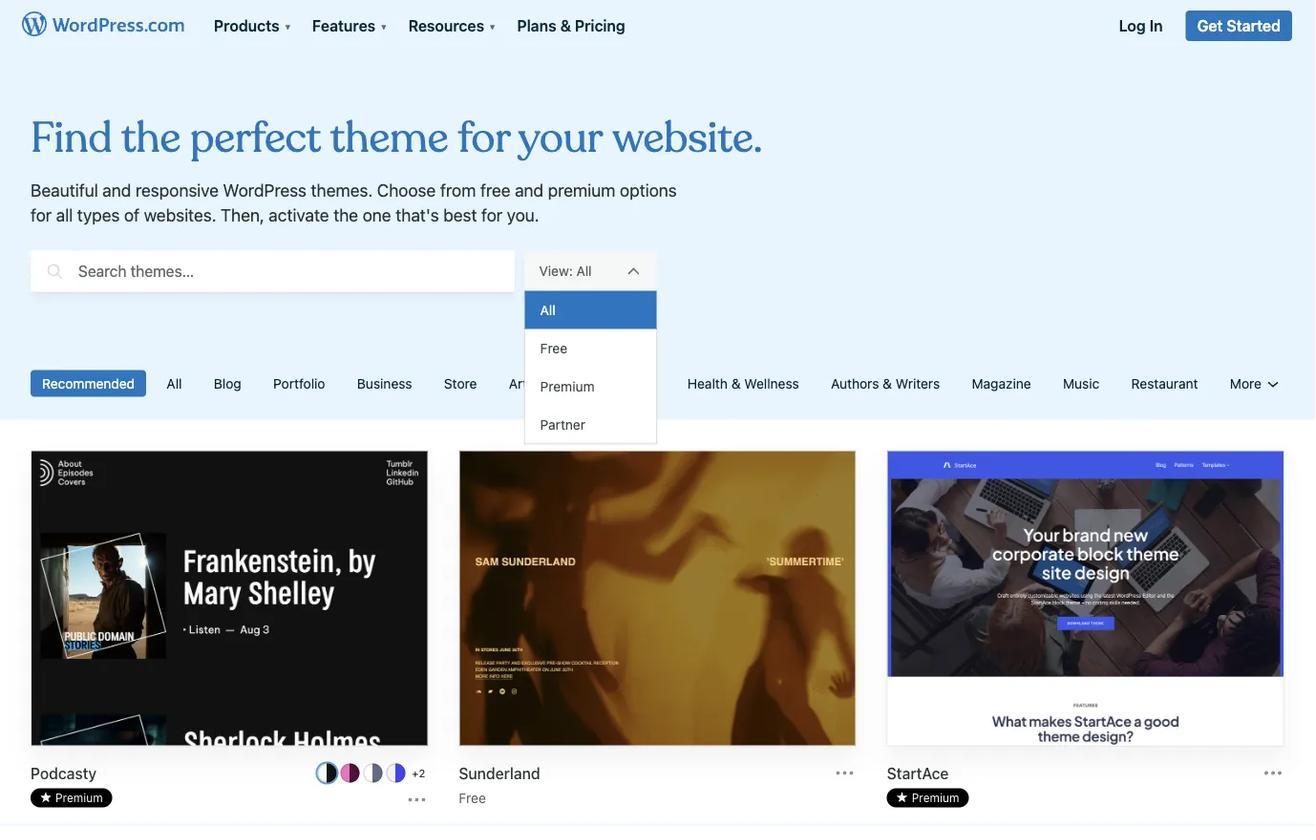 Task type: describe. For each thing, give the bounding box(es) containing it.
features button
[[301, 0, 397, 43]]

for you.
[[482, 205, 540, 226]]

premium for second premium button from the left
[[912, 792, 960, 805]]

more options for theme podcasty image
[[405, 789, 428, 812]]

health
[[688, 376, 728, 391]]

wordpress
[[223, 180, 307, 201]]

log
[[1120, 17, 1146, 35]]

log in link
[[1108, 0, 1175, 43]]

all link
[[525, 291, 657, 329]]

restaurant
[[1132, 376, 1199, 391]]

resources button
[[397, 0, 506, 43]]

types
[[77, 205, 120, 226]]

more options for theme sunderland image
[[834, 762, 857, 785]]

products
[[214, 17, 280, 35]]

sunderland
[[459, 765, 540, 783]]

free inside sunderland free
[[459, 790, 486, 806]]

plans & pricing
[[517, 17, 626, 35]]

all for all "link"
[[540, 302, 556, 318]]

view:
[[540, 263, 573, 279]]

one
[[363, 205, 391, 226]]

startace is your ultimate business theme design. it is pretty valuable in assisting users in building their corporate websites, being established companies, or budding startups. image
[[888, 452, 1284, 749]]

theme
[[330, 112, 449, 165]]

+2 button
[[409, 764, 428, 783]]

authors & writers
[[831, 376, 940, 391]]

& for pricing
[[561, 17, 571, 35]]

sunderland is a simple theme that supports full-site editing. it comes with a set of minimal templates and design settings that can be manipulated through global styles. use it to build something beautiful. image
[[460, 452, 856, 749]]

all button
[[155, 370, 194, 397]]

more button
[[1219, 370, 1285, 397]]

authors & writers button
[[820, 370, 952, 397]]

of
[[124, 205, 140, 226]]

the inside beautiful and responsive wordpress themes. choose from free and premium options for all types of websites. then, activate the one that's best for you.
[[334, 205, 358, 226]]

business button
[[346, 370, 424, 397]]

1 and from the left
[[103, 180, 131, 201]]

store
[[444, 376, 477, 391]]

from
[[440, 180, 476, 201]]

business
[[357, 376, 412, 391]]

responsive
[[136, 180, 219, 201]]

magazine button
[[961, 370, 1043, 397]]

free
[[481, 180, 511, 201]]

all
[[56, 205, 73, 226]]

view: all
[[540, 263, 592, 279]]

2 horizontal spatial all
[[577, 263, 592, 279]]

1 horizontal spatial for
[[458, 112, 510, 165]]

+2
[[412, 767, 426, 780]]

features
[[312, 17, 376, 35]]

get started
[[1198, 17, 1281, 35]]

music button
[[1052, 370, 1112, 397]]

find
[[31, 112, 112, 165]]

recommended button
[[31, 370, 146, 397]]

started
[[1227, 17, 1281, 35]]

store button
[[433, 370, 489, 397]]

art
[[509, 376, 528, 391]]

free inside view: all list box
[[540, 340, 568, 356]]

premium
[[548, 180, 616, 201]]

portfolio
[[273, 376, 325, 391]]

wordpress.com element
[[0, 0, 1316, 54]]

& for design
[[531, 376, 541, 391]]

partner
[[540, 417, 586, 433]]

restaurant button
[[1121, 370, 1210, 397]]

Search search field
[[78, 251, 515, 292]]

beautiful
[[31, 180, 98, 201]]

pricing
[[575, 17, 626, 35]]

log in
[[1120, 17, 1163, 35]]

for inside beautiful and responsive wordpress themes. choose from free and premium options for all types of websites. then, activate the one that's best for you.
[[31, 205, 52, 226]]

websites.
[[144, 205, 216, 226]]

about
[[619, 376, 656, 391]]

art & design
[[509, 376, 587, 391]]

writers
[[896, 376, 940, 391]]

art & design button
[[498, 370, 599, 397]]

design
[[544, 376, 587, 391]]



Task type: locate. For each thing, give the bounding box(es) containing it.
0 vertical spatial all
[[577, 263, 592, 279]]

and up of
[[103, 180, 131, 201]]

& right the plans on the left
[[561, 17, 571, 35]]

& right the health
[[732, 376, 741, 391]]

0 horizontal spatial for
[[31, 205, 52, 226]]

& inside the plans & pricing link
[[561, 17, 571, 35]]

sometimes your podcast episode cover arts deserve more attention than regular thumbnails offer. if you think so, then podcasty is the theme design for your podcast site. image
[[32, 452, 427, 749]]

&
[[561, 17, 571, 35], [531, 376, 541, 391], [732, 376, 741, 391], [883, 376, 893, 391]]

0 vertical spatial for
[[458, 112, 510, 165]]

for up free
[[458, 112, 510, 165]]

premium link
[[525, 368, 657, 406]]

& inside health & wellness "button"
[[732, 376, 741, 391]]

portfolio button
[[262, 370, 337, 397]]

in
[[1150, 17, 1163, 35]]

0 horizontal spatial and
[[103, 180, 131, 201]]

& for writers
[[883, 376, 893, 391]]

more
[[1231, 376, 1262, 391]]

all inside button
[[167, 376, 182, 391]]

free
[[540, 340, 568, 356], [459, 790, 486, 806]]

get started link
[[1186, 11, 1293, 41]]

& for wellness
[[732, 376, 741, 391]]

1 horizontal spatial premium
[[540, 379, 595, 394]]

health & wellness
[[688, 376, 800, 391]]

2 premium button from the left
[[887, 789, 969, 808]]

& inside art & design 'button'
[[531, 376, 541, 391]]

blog
[[214, 376, 242, 391]]

2 and from the left
[[515, 180, 544, 201]]

1 horizontal spatial premium button
[[887, 789, 969, 808]]

best
[[444, 205, 477, 226]]

1 vertical spatial all
[[540, 302, 556, 318]]

1 horizontal spatial and
[[515, 180, 544, 201]]

the down themes.
[[334, 205, 358, 226]]

beautiful and responsive wordpress themes. choose from free and premium options for all types of websites. then, activate the one that's best for you.
[[31, 180, 677, 226]]

recommended
[[42, 376, 135, 391]]

0 vertical spatial free
[[540, 340, 568, 356]]

sunderland free
[[459, 765, 540, 806]]

open search image
[[42, 246, 67, 297]]

for
[[458, 112, 510, 165], [31, 205, 52, 226]]

and up for you.
[[515, 180, 544, 201]]

free up art & design
[[540, 340, 568, 356]]

and
[[103, 180, 131, 201], [515, 180, 544, 201]]

1 horizontal spatial the
[[334, 205, 358, 226]]

your website.
[[519, 112, 763, 165]]

premium
[[540, 379, 595, 394], [55, 792, 103, 805], [912, 792, 960, 805]]

all for all button
[[167, 376, 182, 391]]

options
[[620, 180, 677, 201]]

2 horizontal spatial premium
[[912, 792, 960, 805]]

more options for theme startace image
[[1262, 762, 1285, 785]]

products button
[[203, 0, 301, 43]]

0 horizontal spatial premium
[[55, 792, 103, 805]]

1 premium button from the left
[[31, 789, 113, 808]]

premium inside view: all list box
[[540, 379, 595, 394]]

health & wellness button
[[676, 370, 811, 397]]

themes.
[[311, 180, 373, 201]]

that's
[[396, 205, 439, 226]]

authors
[[831, 376, 880, 391]]

all inside "link"
[[540, 302, 556, 318]]

magazine
[[972, 376, 1032, 391]]

1 horizontal spatial all
[[540, 302, 556, 318]]

for left all
[[31, 205, 52, 226]]

blog button
[[202, 370, 253, 397]]

choose
[[377, 180, 436, 201]]

partner link
[[525, 406, 657, 444]]

& inside authors & writers button
[[883, 376, 893, 391]]

0 horizontal spatial all
[[167, 376, 182, 391]]

1 vertical spatial free
[[459, 790, 486, 806]]

all right view:
[[577, 263, 592, 279]]

find the perfect theme for your website.
[[31, 112, 763, 165]]

None search field
[[31, 246, 515, 297]]

plans & pricing link
[[506, 0, 637, 43]]

startace
[[887, 765, 949, 783]]

free down "sunderland"
[[459, 790, 486, 806]]

plans
[[517, 17, 557, 35]]

the
[[121, 112, 181, 165], [334, 205, 358, 226]]

wellness
[[745, 376, 800, 391]]

activate
[[269, 205, 329, 226]]

premium button
[[31, 789, 113, 808], [887, 789, 969, 808]]

premium button down startace
[[887, 789, 969, 808]]

& right art
[[531, 376, 541, 391]]

& left writers
[[883, 376, 893, 391]]

premium for first premium button
[[55, 792, 103, 805]]

1 vertical spatial for
[[31, 205, 52, 226]]

0 vertical spatial the
[[121, 112, 181, 165]]

premium button down podcasty
[[31, 789, 113, 808]]

podcasty
[[31, 765, 97, 783]]

view: all list box
[[524, 291, 658, 445]]

the up responsive at the left of the page
[[121, 112, 181, 165]]

0 horizontal spatial the
[[121, 112, 181, 165]]

all
[[577, 263, 592, 279], [540, 302, 556, 318], [167, 376, 182, 391]]

perfect
[[190, 112, 322, 165]]

1 horizontal spatial free
[[540, 340, 568, 356]]

music
[[1064, 376, 1100, 391]]

1 vertical spatial the
[[334, 205, 358, 226]]

about button
[[608, 370, 668, 397]]

then,
[[221, 205, 264, 226]]

get
[[1198, 17, 1224, 35]]

free link
[[525, 329, 657, 368]]

resources
[[409, 17, 485, 35]]

all left blog
[[167, 376, 182, 391]]

all down view:
[[540, 302, 556, 318]]

2 vertical spatial all
[[167, 376, 182, 391]]

0 horizontal spatial premium button
[[31, 789, 113, 808]]

0 horizontal spatial free
[[459, 790, 486, 806]]



Task type: vqa. For each thing, say whether or not it's contained in the screenshot.
top Free
yes



